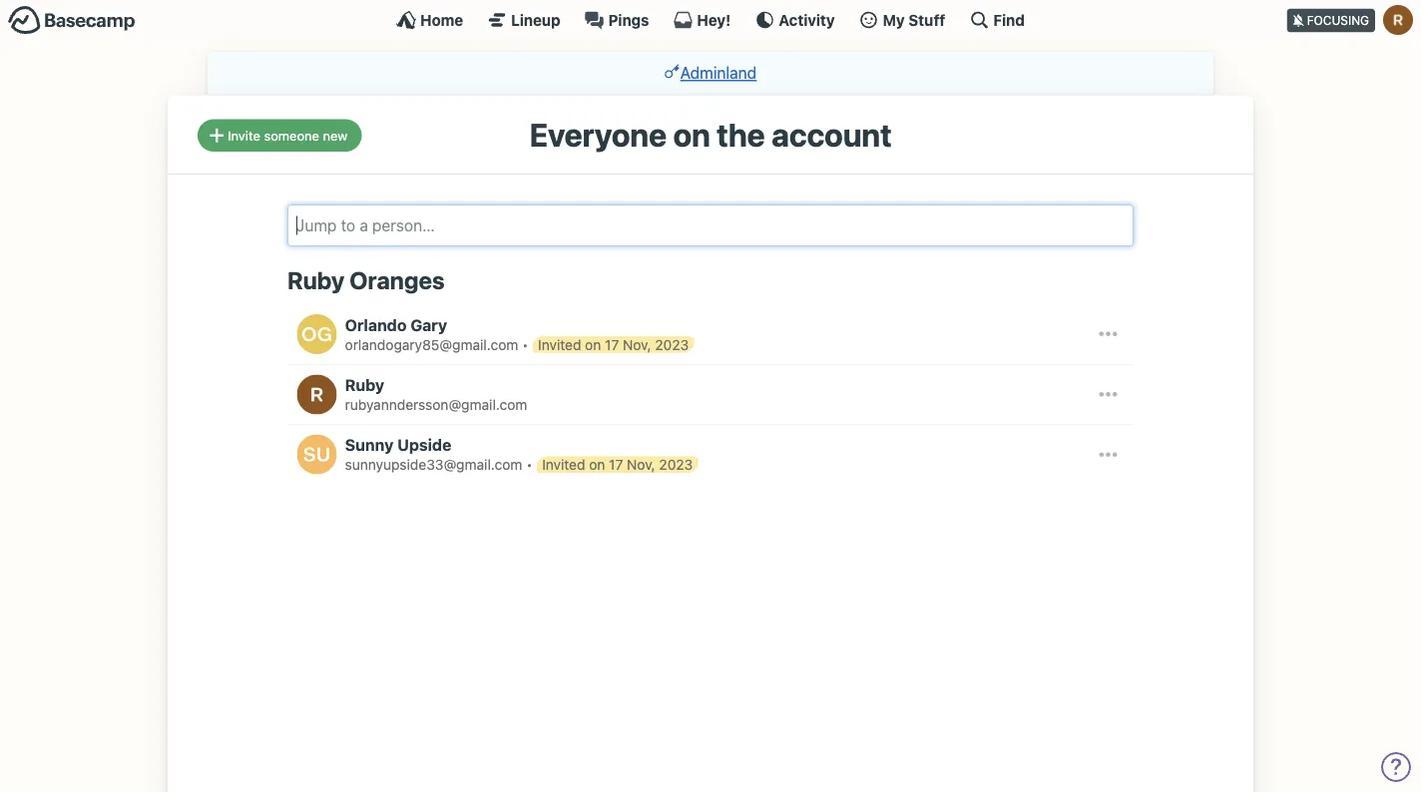 Task type: locate. For each thing, give the bounding box(es) containing it.
invite someone new
[[228, 128, 348, 143]]

17 for gary
[[605, 337, 619, 353]]

1 vertical spatial invited
[[542, 457, 586, 473]]

0 vertical spatial •
[[522, 337, 529, 353]]

0 vertical spatial 17
[[605, 337, 619, 353]]

1 vertical spatial nov,
[[627, 457, 656, 473]]

on inside sunny upside sunnyupside33@gmail.com • invited on 17 nov, 2023
[[589, 457, 606, 473]]

2023 inside orlando gary orlandogary85@gmail.com • invited on 17 nov, 2023
[[655, 337, 689, 353]]

0 vertical spatial 2023
[[655, 337, 689, 353]]

on inside orlando gary orlandogary85@gmail.com • invited on 17 nov, 2023
[[585, 337, 601, 353]]

focusing button
[[1288, 0, 1422, 39]]

ruby inside ruby rubyanndersson@gmail.com
[[345, 376, 385, 395]]

new
[[323, 128, 348, 143]]

1 vertical spatial ruby
[[345, 376, 385, 395]]

main element
[[0, 0, 1422, 39]]

ruby oranges group
[[288, 266, 1134, 484]]

17 inside sunny upside sunnyupside33@gmail.com • invited on 17 nov, 2023
[[609, 457, 623, 473]]

0 vertical spatial invited
[[538, 337, 582, 353]]

1 vertical spatial 2023
[[659, 457, 693, 473]]

• right sunnyupside33@gmail.com
[[526, 457, 533, 473]]

oranges
[[350, 266, 445, 294]]

rubyanndersson@gmail.com
[[345, 397, 528, 413]]

0 vertical spatial ruby
[[288, 266, 345, 294]]

orlando
[[345, 316, 407, 335]]

lineup
[[511, 11, 561, 28]]

1 vertical spatial on
[[585, 337, 601, 353]]

gary
[[411, 316, 448, 335]]

nov, up ruby "option"
[[623, 337, 652, 353]]

sunny upside sunnyupside33@gmail.com • invited on 17 nov, 2023
[[345, 436, 693, 473]]

nov, for gary
[[623, 337, 652, 353]]

someone
[[264, 128, 319, 143]]

stuff
[[909, 11, 946, 28]]

ruby, ruby oranges image
[[297, 375, 337, 415]]

adminland
[[681, 63, 757, 82]]

focusing
[[1308, 13, 1370, 27]]

find button
[[970, 10, 1025, 30]]

ruby for ruby oranges
[[288, 266, 345, 294]]

orlando gary orlandogary85@gmail.com • invited on 17 nov, 2023
[[345, 316, 689, 353]]

ruby rubyanndersson@gmail.com
[[345, 376, 528, 413]]

• right orlandogary85@gmail.com
[[522, 337, 529, 353]]

my stuff
[[883, 11, 946, 28]]

2023 inside sunny upside sunnyupside33@gmail.com • invited on 17 nov, 2023
[[659, 457, 693, 473]]

•
[[522, 337, 529, 353], [526, 457, 533, 473]]

17 inside orlando gary orlandogary85@gmail.com • invited on 17 nov, 2023
[[605, 337, 619, 353]]

orlando gary option
[[288, 305, 1134, 365]]

ruby up orlando gary, ruby oranges image
[[288, 266, 345, 294]]

nov, down ruby "option"
[[627, 457, 656, 473]]

pings button
[[585, 10, 649, 30]]

sunny
[[345, 436, 394, 455]]

on
[[673, 115, 711, 153], [585, 337, 601, 353], [589, 457, 606, 473]]

• for gary
[[522, 337, 529, 353]]

activity link
[[755, 10, 835, 30]]

• inside sunny upside sunnyupside33@gmail.com • invited on 17 nov, 2023
[[526, 457, 533, 473]]

ruby option
[[288, 365, 1134, 425]]

2023 for orlando gary
[[655, 337, 689, 353]]

invited
[[538, 337, 582, 353], [542, 457, 586, 473]]

nov,
[[623, 337, 652, 353], [627, 457, 656, 473]]

everyone
[[530, 115, 667, 153]]

hey! button
[[673, 10, 731, 30]]

invited inside sunny upside sunnyupside33@gmail.com • invited on 17 nov, 2023
[[542, 457, 586, 473]]

2 vertical spatial on
[[589, 457, 606, 473]]

2023 down ruby "option"
[[659, 457, 693, 473]]

ruby right ruby, ruby oranges image
[[345, 376, 385, 395]]

1 vertical spatial 17
[[609, 457, 623, 473]]

my stuff button
[[859, 10, 946, 30]]

• for upside
[[526, 457, 533, 473]]

17
[[605, 337, 619, 353], [609, 457, 623, 473]]

invited inside orlando gary orlandogary85@gmail.com • invited on 17 nov, 2023
[[538, 337, 582, 353]]

nov, inside sunny upside sunnyupside33@gmail.com • invited on 17 nov, 2023
[[627, 457, 656, 473]]

2023 up ruby "option"
[[655, 337, 689, 353]]

0 vertical spatial nov,
[[623, 337, 652, 353]]

• inside orlando gary orlandogary85@gmail.com • invited on 17 nov, 2023
[[522, 337, 529, 353]]

everyone on the account
[[530, 115, 892, 153]]

adminland link
[[665, 63, 757, 82]]

lineup link
[[488, 10, 561, 30]]

ruby
[[288, 266, 345, 294], [345, 376, 385, 395]]

1 vertical spatial •
[[526, 457, 533, 473]]

2023
[[655, 337, 689, 353], [659, 457, 693, 473]]

nov, inside orlando gary orlandogary85@gmail.com • invited on 17 nov, 2023
[[623, 337, 652, 353]]

hey!
[[697, 11, 731, 28]]



Task type: vqa. For each thing, say whether or not it's contained in the screenshot.
bottommost •
yes



Task type: describe. For each thing, give the bounding box(es) containing it.
ruby for ruby rubyanndersson@gmail.com
[[345, 376, 385, 395]]

nov, for upside
[[627, 457, 656, 473]]

on for upside
[[589, 457, 606, 473]]

invite someone new link
[[198, 119, 362, 152]]

find
[[994, 11, 1025, 28]]

on for gary
[[585, 337, 601, 353]]

orlando gary, ruby oranges image
[[297, 315, 337, 355]]

17 for upside
[[609, 457, 623, 473]]

invite
[[228, 128, 261, 143]]

the
[[717, 115, 766, 153]]

ruby oranges
[[288, 266, 445, 294]]

home
[[421, 11, 464, 28]]

2023 for sunny upside
[[659, 457, 693, 473]]

sunny upside option
[[288, 425, 1134, 484]]

pings
[[609, 11, 649, 28]]

sunnyupside33@gmail.com
[[345, 457, 523, 473]]

ruby image
[[1384, 5, 1414, 35]]

home link
[[397, 10, 464, 30]]

orlandogary85@gmail.com
[[345, 337, 519, 353]]

account
[[772, 115, 892, 153]]

activity
[[779, 11, 835, 28]]

switch accounts image
[[8, 5, 136, 36]]

invited for upside
[[542, 457, 586, 473]]

invited for gary
[[538, 337, 582, 353]]

0 vertical spatial on
[[673, 115, 711, 153]]

my
[[883, 11, 905, 28]]

upside
[[398, 436, 452, 455]]

sunny upside, ruby oranges image
[[297, 435, 337, 475]]

Jump to a person… text field
[[288, 205, 1134, 246]]



